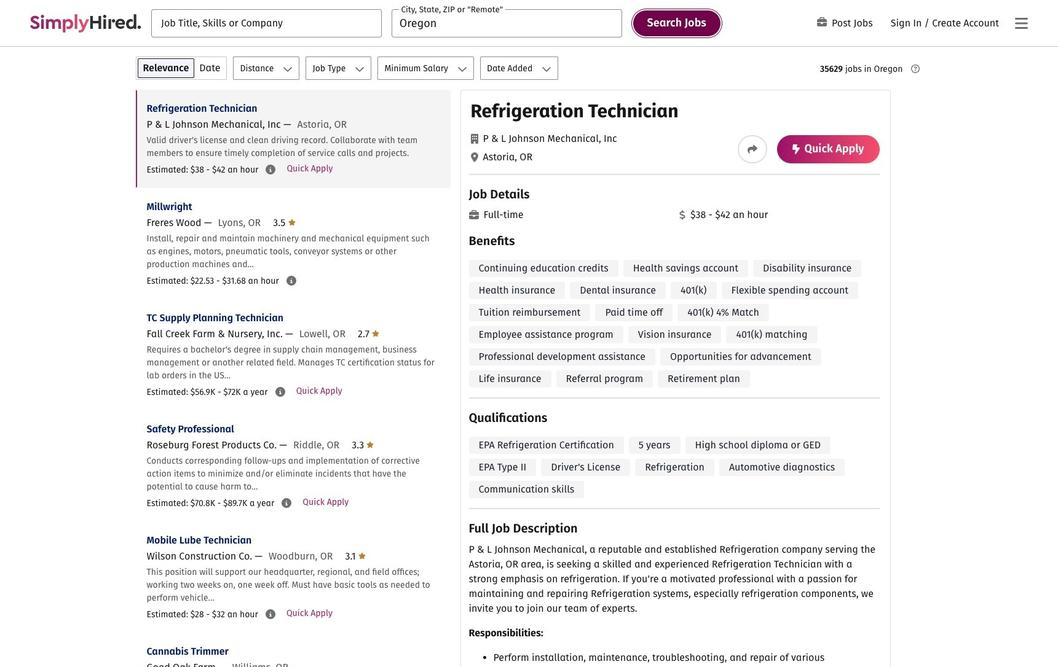 Task type: locate. For each thing, give the bounding box(es) containing it.
0 horizontal spatial star image
[[288, 218, 296, 228]]

bolt lightning image
[[793, 145, 800, 154]]

star image
[[367, 440, 374, 450]]

1 vertical spatial star image
[[372, 329, 380, 339]]

refrigeration technician element
[[460, 90, 891, 668]]

star image for 3.5 out of 5 stars element
[[288, 218, 296, 228]]

sponsored jobs disclaimer image
[[911, 65, 920, 73]]

briefcase image
[[469, 210, 479, 220]]

star image for 3.1 out of 5 stars element on the left
[[358, 552, 366, 562]]

job salary disclaimer image
[[282, 499, 292, 509]]

3.3 out of 5 stars element
[[352, 440, 374, 451]]

None text field
[[392, 9, 622, 37]]

2 vertical spatial star image
[[358, 552, 366, 562]]

main menu image
[[1015, 16, 1028, 31]]

job salary disclaimer image
[[266, 165, 276, 175], [287, 276, 296, 286], [275, 387, 285, 397], [266, 610, 276, 620]]

None text field
[[151, 9, 382, 37]]

None field
[[151, 9, 382, 37], [392, 9, 622, 37], [151, 9, 382, 37], [392, 9, 622, 37]]

list
[[136, 90, 451, 668]]

briefcase image
[[817, 17, 827, 27]]

3.1 out of 5 stars element
[[345, 551, 366, 563]]

0 vertical spatial star image
[[288, 218, 296, 228]]

1 horizontal spatial star image
[[358, 552, 366, 562]]

star image
[[288, 218, 296, 228], [372, 329, 380, 339], [358, 552, 366, 562]]

dollar sign image
[[680, 210, 686, 220]]

building image
[[471, 134, 478, 144]]

2 horizontal spatial star image
[[372, 329, 380, 339]]



Task type: vqa. For each thing, say whether or not it's contained in the screenshot.
"briefcase" image
yes



Task type: describe. For each thing, give the bounding box(es) containing it.
3.5 out of 5 stars element
[[273, 217, 296, 229]]

star image for 2.7 out of 5 stars element
[[372, 329, 380, 339]]

share this job image
[[748, 145, 757, 154]]

simplyhired logo image
[[30, 14, 141, 32]]

location dot image
[[471, 153, 478, 162]]

2.7 out of 5 stars element
[[358, 328, 380, 340]]



